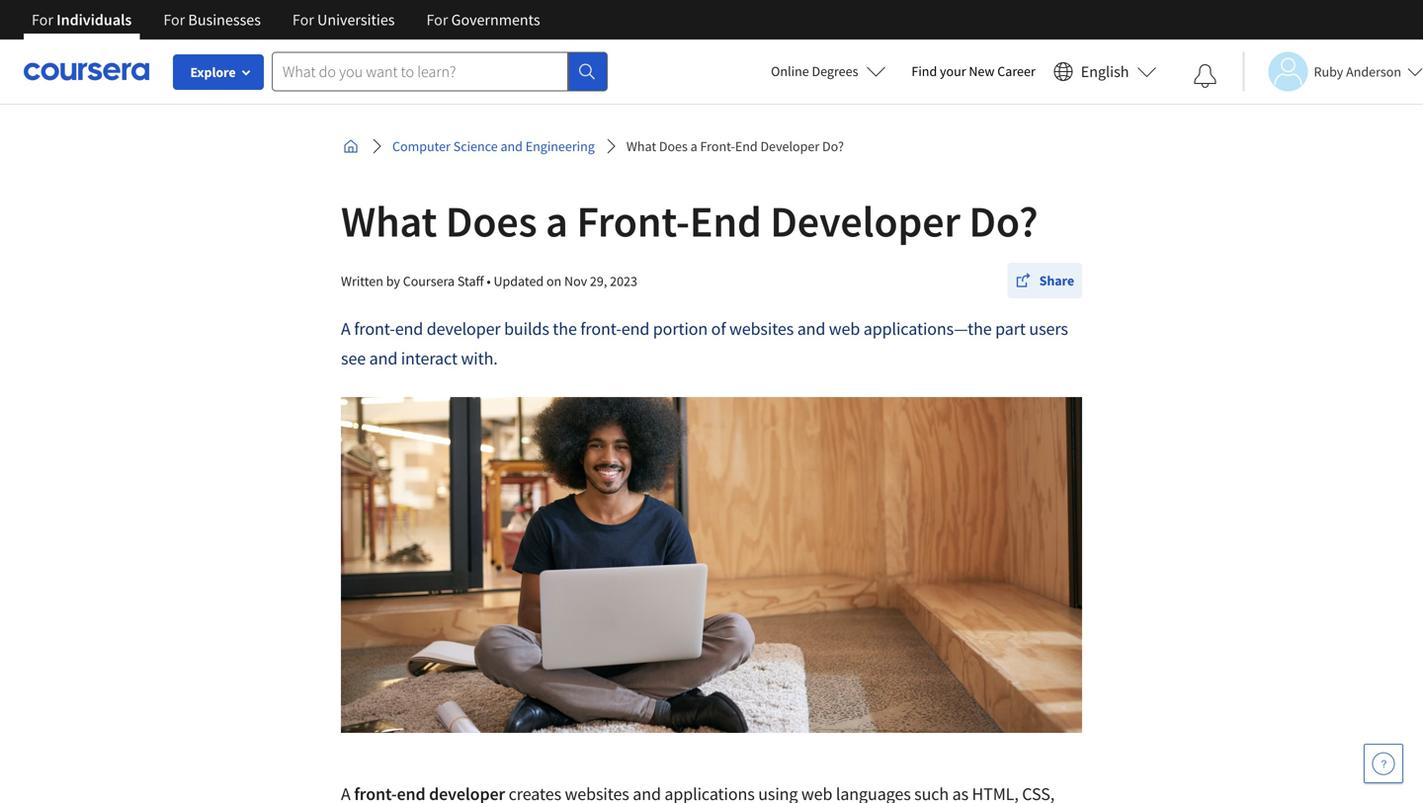 Task type: locate. For each thing, give the bounding box(es) containing it.
1 for from the left
[[32, 10, 53, 30]]

1 vertical spatial what
[[341, 194, 437, 249]]

1 vertical spatial does
[[446, 194, 537, 249]]

share button
[[1008, 263, 1083, 299], [1008, 263, 1083, 299]]

what does a front-end developer do?
[[627, 137, 844, 155], [341, 194, 1038, 249]]

and
[[501, 137, 523, 155], [798, 318, 826, 340], [369, 347, 398, 370]]

None search field
[[272, 52, 608, 91]]

end inside what does a front-end developer do? link
[[735, 137, 758, 155]]

0 horizontal spatial front-
[[577, 194, 690, 249]]

1 vertical spatial do?
[[969, 194, 1038, 249]]

0 horizontal spatial and
[[369, 347, 398, 370]]

0 horizontal spatial a
[[546, 194, 568, 249]]

2 for from the left
[[163, 10, 185, 30]]

part
[[996, 318, 1026, 340]]

coursera image
[[24, 56, 149, 87]]

1 end from the left
[[395, 318, 423, 340]]

portion
[[653, 318, 708, 340]]

for left individuals
[[32, 10, 53, 30]]

of
[[711, 318, 726, 340]]

front- right the
[[581, 318, 622, 340]]

ruby anderson
[[1314, 63, 1402, 81]]

0 vertical spatial end
[[735, 137, 758, 155]]

for left businesses
[[163, 10, 185, 30]]

degrees
[[812, 62, 859, 80]]

what does a front-end developer do? down online
[[627, 137, 844, 155]]

for up what do you want to learn? text field
[[427, 10, 448, 30]]

your
[[940, 62, 966, 80]]

1 horizontal spatial front-
[[581, 318, 622, 340]]

0 vertical spatial what
[[627, 137, 656, 155]]

a
[[691, 137, 698, 155], [546, 194, 568, 249]]

a front-end developer builds the front-end portion of websites and web applications—the part users see and interact with.
[[341, 318, 1069, 370]]

anderson
[[1347, 63, 1402, 81]]

what right engineering
[[627, 137, 656, 155]]

science
[[453, 137, 498, 155]]

do?
[[823, 137, 844, 155], [969, 194, 1038, 249]]

1 vertical spatial what does a front-end developer do?
[[341, 194, 1038, 249]]

for for universities
[[293, 10, 314, 30]]

for
[[32, 10, 53, 30], [163, 10, 185, 30], [293, 10, 314, 30], [427, 10, 448, 30]]

banner navigation
[[16, 0, 556, 40]]

end left portion
[[622, 318, 650, 340]]

1 horizontal spatial do?
[[969, 194, 1038, 249]]

for for governments
[[427, 10, 448, 30]]

a inside what does a front-end developer do? link
[[691, 137, 698, 155]]

3 for from the left
[[293, 10, 314, 30]]

for businesses
[[163, 10, 261, 30]]

1 horizontal spatial and
[[501, 137, 523, 155]]

users
[[1030, 318, 1069, 340]]

2 front- from the left
[[581, 318, 622, 340]]

and left "web"
[[798, 318, 826, 340]]

coursera
[[403, 272, 455, 290]]

front- right the a
[[354, 318, 395, 340]]

0 horizontal spatial end
[[395, 318, 423, 340]]

home image
[[343, 138, 359, 154]]

end up interact
[[395, 318, 423, 340]]

front-
[[700, 137, 735, 155], [577, 194, 690, 249]]

1 vertical spatial a
[[546, 194, 568, 249]]

businesses
[[188, 10, 261, 30]]

websites
[[730, 318, 794, 340]]

for individuals
[[32, 10, 132, 30]]

1 horizontal spatial end
[[622, 318, 650, 340]]

ruby
[[1314, 63, 1344, 81]]

see
[[341, 347, 366, 370]]

0 vertical spatial and
[[501, 137, 523, 155]]

what
[[627, 137, 656, 155], [341, 194, 437, 249]]

share
[[1040, 272, 1075, 290]]

1 vertical spatial end
[[690, 194, 762, 249]]

the
[[553, 318, 577, 340]]

written
[[341, 272, 383, 290]]

1 vertical spatial and
[[798, 318, 826, 340]]

1 vertical spatial front-
[[577, 194, 690, 249]]

1 horizontal spatial what
[[627, 137, 656, 155]]

0 horizontal spatial front-
[[354, 318, 395, 340]]

1 horizontal spatial front-
[[700, 137, 735, 155]]

english
[[1081, 62, 1129, 82]]

a
[[341, 318, 351, 340]]

0 horizontal spatial do?
[[823, 137, 844, 155]]

developer
[[427, 318, 501, 340]]

on
[[547, 272, 562, 290]]

nov
[[565, 272, 587, 290]]

What do you want to learn? text field
[[272, 52, 568, 91]]

1 horizontal spatial a
[[691, 137, 698, 155]]

does
[[659, 137, 688, 155], [446, 194, 537, 249]]

individuals
[[56, 10, 132, 30]]

end
[[735, 137, 758, 155], [690, 194, 762, 249]]

0 horizontal spatial what
[[341, 194, 437, 249]]

help center image
[[1372, 752, 1396, 776]]

front-
[[354, 318, 395, 340], [581, 318, 622, 340]]

and right see
[[369, 347, 398, 370]]

0 vertical spatial a
[[691, 137, 698, 155]]

2 horizontal spatial and
[[798, 318, 826, 340]]

developer
[[761, 137, 820, 155], [771, 194, 961, 249]]

0 vertical spatial does
[[659, 137, 688, 155]]

2 end from the left
[[622, 318, 650, 340]]

29,
[[590, 272, 607, 290]]

2023
[[610, 272, 638, 290]]

4 for from the left
[[427, 10, 448, 30]]

computer science and engineering link
[[385, 129, 603, 164]]

2 vertical spatial and
[[369, 347, 398, 370]]

0 horizontal spatial does
[[446, 194, 537, 249]]

what does a front-end developer do? down what does a front-end developer do? link
[[341, 194, 1038, 249]]

end
[[395, 318, 423, 340], [622, 318, 650, 340]]

0 vertical spatial do?
[[823, 137, 844, 155]]

explore
[[190, 63, 236, 81]]

with.
[[461, 347, 498, 370]]

for left the universities
[[293, 10, 314, 30]]

what up by on the top left
[[341, 194, 437, 249]]

find your new career
[[912, 62, 1036, 80]]

and right science
[[501, 137, 523, 155]]



Task type: vqa. For each thing, say whether or not it's contained in the screenshot.
Writing
no



Task type: describe. For each thing, give the bounding box(es) containing it.
career
[[998, 62, 1036, 80]]

web
[[829, 318, 860, 340]]

engineering
[[526, 137, 595, 155]]

interact
[[401, 347, 458, 370]]

online
[[771, 62, 809, 80]]

applications—the
[[864, 318, 992, 340]]

universities
[[317, 10, 395, 30]]

online degrees button
[[755, 49, 902, 93]]

0 vertical spatial developer
[[761, 137, 820, 155]]

written by coursera staff • updated on nov 29, 2023
[[341, 272, 638, 290]]

and inside computer science and engineering link
[[501, 137, 523, 155]]

computer science and engineering
[[392, 137, 595, 155]]

governments
[[451, 10, 540, 30]]

1 vertical spatial developer
[[771, 194, 961, 249]]

new
[[969, 62, 995, 80]]

find your new career link
[[902, 59, 1046, 84]]

for for businesses
[[163, 10, 185, 30]]

show notifications image
[[1194, 64, 1217, 88]]

online degrees
[[771, 62, 859, 80]]

0 vertical spatial front-
[[700, 137, 735, 155]]

computer
[[392, 137, 451, 155]]

english button
[[1046, 40, 1165, 104]]

ruby anderson button
[[1243, 52, 1424, 91]]

what does a front-end developer do? link
[[619, 129, 852, 164]]

•
[[487, 272, 491, 290]]

for universities
[[293, 10, 395, 30]]

1 horizontal spatial does
[[659, 137, 688, 155]]

1 front- from the left
[[354, 318, 395, 340]]

explore button
[[173, 54, 264, 90]]

for for individuals
[[32, 10, 53, 30]]

staff
[[458, 272, 484, 290]]

[featured image] a front-end developer sits on a floor mat working on his laptop to build a website. image
[[341, 397, 1083, 734]]

for governments
[[427, 10, 540, 30]]

0 vertical spatial what does a front-end developer do?
[[627, 137, 844, 155]]

by
[[386, 272, 400, 290]]

builds
[[504, 318, 549, 340]]

find
[[912, 62, 937, 80]]

updated
[[494, 272, 544, 290]]



